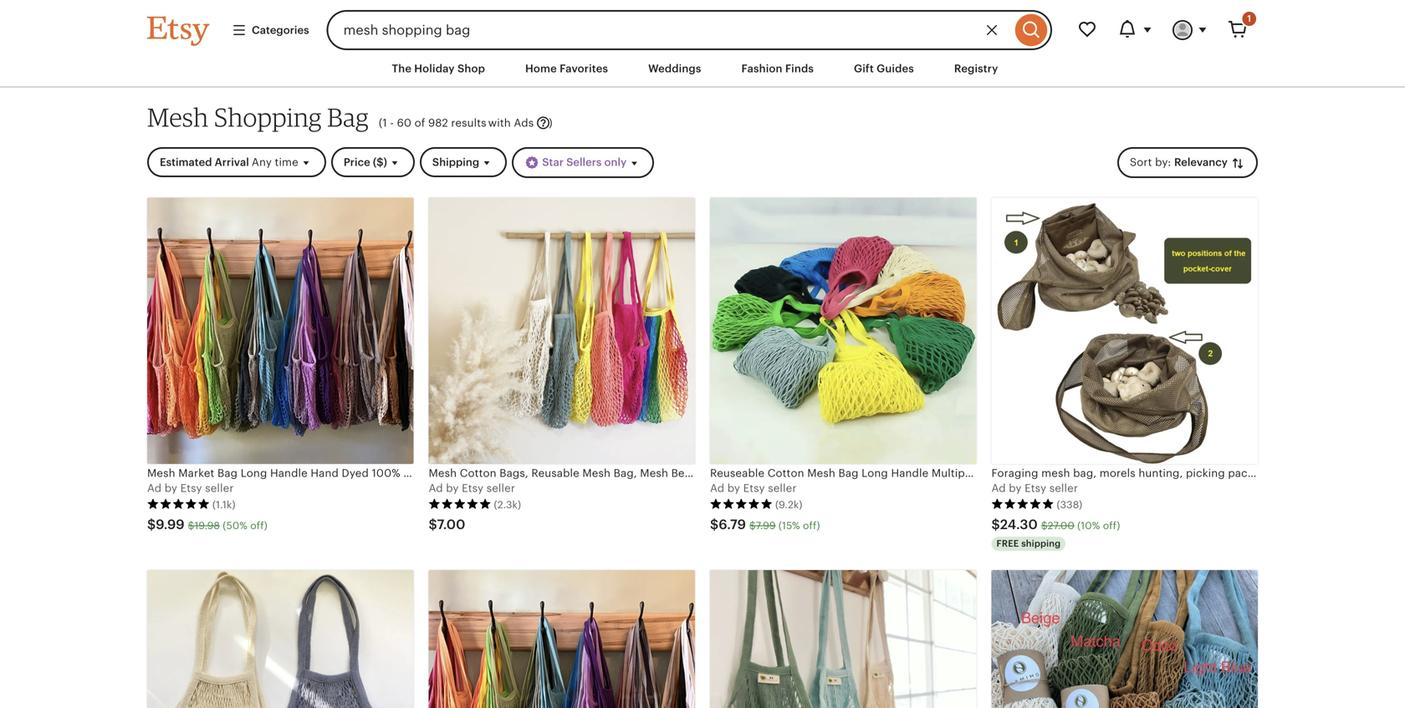 Task type: describe. For each thing, give the bounding box(es) containing it.
5 out of 5 stars image for 6.79
[[710, 498, 773, 510]]

7.99
[[756, 520, 776, 532]]

y for 24.30
[[1016, 482, 1022, 495]]

off) for 9.99
[[250, 520, 268, 532]]

shopping
[[214, 102, 322, 133]]

$ inside $ 6.79 $ 7.99 (15% off)
[[750, 520, 756, 532]]

home favorites
[[525, 62, 608, 75]]

3 a d b y etsy seller from the left
[[992, 482, 1078, 495]]

weddings link
[[636, 54, 714, 84]]

shipping button
[[420, 147, 507, 178]]

7.00
[[437, 517, 465, 532]]

star sellers only button
[[512, 147, 654, 178]]

gift guides
[[854, 62, 914, 75]]

etsy inside mesh cotton bags, reusable mesh bag, mesh beach bag, mesh market bag a d b y etsy seller
[[462, 482, 484, 495]]

(2.3k)
[[494, 499, 521, 511]]

b for 6.79
[[728, 482, 735, 495]]

mesh shopping bag
[[147, 102, 369, 133]]

market
[[765, 467, 801, 480]]

$ 24.30 $ 27.00 (10% off) free shipping
[[992, 517, 1120, 549]]

favorites
[[560, 62, 608, 75]]

shop
[[458, 62, 485, 75]]

mesh right reusable at bottom
[[583, 467, 611, 480]]

etsy for 24.30
[[1025, 482, 1047, 495]]

y for 9.99
[[171, 482, 177, 495]]

24.30
[[1000, 517, 1038, 532]]

a d b y etsy seller for 9.99
[[147, 482, 234, 495]]

results
[[451, 117, 487, 129]]

bag inside mesh cotton bags, reusable mesh bag, mesh beach bag, mesh market bag a d b y etsy seller
[[804, 467, 824, 480]]

free
[[997, 539, 1019, 549]]

shipping
[[432, 156, 479, 169]]

weddings
[[648, 62, 701, 75]]

$ 6.79 $ 7.99 (15% off)
[[710, 517, 820, 532]]

1 bag, from the left
[[614, 467, 637, 480]]

1 horizontal spatial mesh market bag long handle hand dyed 100% cotton net string shopping reusable farmers produce eco friendly zero waste gift image
[[429, 571, 695, 709]]

none search field inside categories banner
[[327, 10, 1052, 50]]

982
[[428, 117, 448, 129]]

sort by: relevancy
[[1130, 156, 1230, 169]]

(9.2k)
[[775, 499, 803, 511]]

shipping
[[1022, 539, 1061, 549]]

1 link
[[1218, 10, 1258, 50]]

y inside mesh cotton bags, reusable mesh bag, mesh beach bag, mesh market bag a d b y etsy seller
[[453, 482, 459, 495]]

price ($)
[[344, 156, 387, 169]]

($)
[[373, 156, 387, 169]]

categories
[[252, 24, 309, 36]]

star sellers only
[[542, 156, 627, 169]]

d for 9.99
[[155, 482, 162, 495]]

d inside mesh cotton bags, reusable mesh bag, mesh beach bag, mesh market bag a d b y etsy seller
[[436, 482, 443, 495]]

star
[[542, 156, 564, 169]]

the holiday shop
[[392, 62, 485, 75]]

Search for anything text field
[[327, 10, 1011, 50]]

registry link
[[942, 54, 1011, 84]]

)
[[549, 117, 553, 129]]

seller for 24.30
[[1050, 482, 1078, 495]]

60
[[397, 117, 412, 129]]

bags,
[[500, 467, 529, 480]]

a for 9.99
[[147, 482, 155, 495]]

home favorites link
[[513, 54, 621, 84]]

cotton
[[460, 467, 497, 480]]

gift
[[854, 62, 874, 75]]

the
[[392, 62, 412, 75]]

d for 24.30
[[999, 482, 1006, 495]]

mesh cotton bags, reusable mesh bag, mesh beach bag, mesh market bag image
[[429, 198, 695, 464]]

off) for 6.79
[[803, 520, 820, 532]]

5 out of 5 stars image for 9.99
[[147, 498, 210, 510]]

guides
[[877, 62, 914, 75]]

mesh left the cotton
[[429, 467, 457, 480]]

finds
[[785, 62, 814, 75]]

sellers
[[566, 156, 602, 169]]

mesh cotton bags, reusable mesh bag, mesh beach bag, mesh market bag a d b y etsy seller
[[429, 467, 824, 495]]

4 5 out of 5 stars image from the left
[[992, 498, 1054, 510]]



Task type: locate. For each thing, give the bounding box(es) containing it.
$ 9.99 $ 19.98 (50% off)
[[147, 517, 268, 532]]

4 d from the left
[[999, 482, 1006, 495]]

1 horizontal spatial a d b y etsy seller
[[710, 482, 797, 495]]

$ 7.00
[[429, 517, 465, 532]]

1 off) from the left
[[250, 520, 268, 532]]

None search field
[[327, 10, 1052, 50]]

6.79
[[719, 517, 746, 532]]

1 a d b y etsy seller from the left
[[147, 482, 234, 495]]

etsy up 24.30
[[1025, 482, 1047, 495]]

1 d from the left
[[155, 482, 162, 495]]

2 a d b y etsy seller from the left
[[710, 482, 797, 495]]

(1.1k)
[[212, 499, 236, 511]]

fashion finds link
[[729, 54, 826, 84]]

(10%
[[1077, 520, 1100, 532]]

27.00
[[1048, 520, 1075, 532]]

3 etsy from the left
[[743, 482, 765, 495]]

3 d from the left
[[717, 482, 725, 495]]

etsy down market
[[743, 482, 765, 495]]

any
[[252, 156, 272, 169]]

(
[[379, 117, 383, 129]]

a up $ 7.00
[[429, 482, 436, 495]]

price
[[344, 156, 370, 169]]

-
[[390, 117, 394, 129]]

2 off) from the left
[[803, 520, 820, 532]]

mesh left market
[[734, 467, 762, 480]]

3 b from the left
[[728, 482, 735, 495]]

19.98
[[194, 520, 220, 532]]

bag,
[[614, 467, 637, 480], [707, 467, 731, 480]]

1 5 out of 5 stars image from the left
[[147, 498, 210, 510]]

2 d from the left
[[436, 482, 443, 495]]

y up 7.00 at the left of page
[[453, 482, 459, 495]]

bag right market
[[804, 467, 824, 480]]

with ads
[[488, 117, 534, 129]]

etsy up $ 9.99 $ 19.98 (50% off) in the left of the page
[[180, 482, 202, 495]]

b up "6.79"
[[728, 482, 735, 495]]

4 a from the left
[[992, 482, 999, 495]]

off) inside $ 24.30 $ 27.00 (10% off) free shipping
[[1103, 520, 1120, 532]]

3 5 out of 5 stars image from the left
[[710, 498, 773, 510]]

only
[[604, 156, 627, 169]]

off) inside $ 6.79 $ 7.99 (15% off)
[[803, 520, 820, 532]]

y for 6.79
[[734, 482, 740, 495]]

a d b y etsy seller up '(338)'
[[992, 482, 1078, 495]]

mesh up estimated
[[147, 102, 209, 133]]

0 horizontal spatial 1
[[383, 117, 387, 129]]

bag, right beach
[[707, 467, 731, 480]]

seller inside mesh cotton bags, reusable mesh bag, mesh beach bag, mesh market bag a d b y etsy seller
[[487, 482, 515, 495]]

0 horizontal spatial mesh market bag long handle hand dyed 100% cotton net string shopping reusable farmers produce eco friendly zero waste gift image
[[147, 198, 414, 464]]

b up "9.99"
[[165, 482, 172, 495]]

b inside mesh cotton bags, reusable mesh bag, mesh beach bag, mesh market bag a d b y etsy seller
[[446, 482, 453, 495]]

1 a from the left
[[147, 482, 155, 495]]

1 horizontal spatial bag
[[804, 467, 824, 480]]

2 seller from the left
[[487, 482, 515, 495]]

a d b y etsy seller down market
[[710, 482, 797, 495]]

1 inside "1" link
[[1248, 13, 1251, 24]]

d
[[155, 482, 162, 495], [436, 482, 443, 495], [717, 482, 725, 495], [999, 482, 1006, 495]]

5 out of 5 stars image up "6.79"
[[710, 498, 773, 510]]

4 y from the left
[[1016, 482, 1022, 495]]

(15%
[[779, 520, 800, 532]]

off) inside $ 9.99 $ 19.98 (50% off)
[[250, 520, 268, 532]]

(338)
[[1057, 499, 1083, 511]]

by:
[[1155, 156, 1171, 169]]

mesh left beach
[[640, 467, 668, 480]]

categories banner
[[117, 0, 1288, 50]]

time
[[275, 156, 298, 169]]

etsy
[[180, 482, 202, 495], [462, 482, 484, 495], [743, 482, 765, 495], [1025, 482, 1047, 495]]

reuseable cotton mesh bag long handle multiple use grocery shopper / fruit / produce / vegetable / beach toys eco friendly image
[[710, 198, 977, 464]]

1
[[1248, 13, 1251, 24], [383, 117, 387, 129]]

gift guides link
[[842, 54, 927, 84]]

2 5 out of 5 stars image from the left
[[429, 498, 491, 510]]

holiday
[[414, 62, 455, 75]]

4 etsy from the left
[[1025, 482, 1047, 495]]

5 out of 5 stars image up "9.99"
[[147, 498, 210, 510]]

3 seller from the left
[[768, 482, 797, 495]]

etsy for 6.79
[[743, 482, 765, 495]]

a
[[147, 482, 155, 495], [429, 482, 436, 495], [710, 482, 718, 495], [992, 482, 999, 495]]

seller up '(338)'
[[1050, 482, 1078, 495]]

9.99
[[156, 517, 185, 532]]

registry
[[954, 62, 998, 75]]

1 seller from the left
[[205, 482, 234, 495]]

off)
[[250, 520, 268, 532], [803, 520, 820, 532], [1103, 520, 1120, 532]]

0 horizontal spatial a d b y etsy seller
[[147, 482, 234, 495]]

4 b from the left
[[1009, 482, 1016, 495]]

d for 6.79
[[717, 482, 725, 495]]

2 pc reusable grocery bags, crochet market bag, string shopping net bag, cotton mesh bags, summer beach net bag, zero waste gift for her image
[[147, 571, 414, 709]]

seller for 9.99
[[205, 482, 234, 495]]

mesh
[[147, 102, 209, 133], [429, 467, 457, 480], [583, 467, 611, 480], [640, 467, 668, 480], [734, 467, 762, 480]]

b for 24.30
[[1009, 482, 1016, 495]]

1 b from the left
[[165, 482, 172, 495]]

ads
[[514, 117, 534, 129]]

seller for 6.79
[[768, 482, 797, 495]]

reusable
[[531, 467, 580, 480]]

estimated arrival any time
[[160, 156, 298, 169]]

y
[[171, 482, 177, 495], [453, 482, 459, 495], [734, 482, 740, 495], [1016, 482, 1022, 495]]

y up 24.30
[[1016, 482, 1022, 495]]

5 out of 5 stars image for 7.00
[[429, 498, 491, 510]]

estimated
[[160, 156, 212, 169]]

5 out of 5 stars image up 24.30
[[992, 498, 1054, 510]]

arrival
[[215, 156, 249, 169]]

2 a from the left
[[429, 482, 436, 495]]

bag, left beach
[[614, 467, 637, 480]]

$
[[147, 517, 156, 532], [429, 517, 437, 532], [710, 517, 719, 532], [992, 517, 1000, 532], [188, 520, 194, 532], [750, 520, 756, 532], [1041, 520, 1048, 532]]

price ($) button
[[331, 147, 415, 178]]

fashion
[[742, 62, 783, 75]]

$ inside $ 9.99 $ 19.98 (50% off)
[[188, 520, 194, 532]]

etsy for 9.99
[[180, 482, 202, 495]]

a d b y etsy seller for 6.79
[[710, 482, 797, 495]]

a for 6.79
[[710, 482, 718, 495]]

the holiday shop link
[[379, 54, 498, 84]]

off) right (10%
[[1103, 520, 1120, 532]]

d up "6.79"
[[717, 482, 725, 495]]

off) right (50%
[[250, 520, 268, 532]]

5 out of 5 stars image up 7.00 at the left of page
[[429, 498, 491, 510]]

b for 9.99
[[165, 482, 172, 495]]

foraging mesh bag, morels hunting, picking pack, mushrooms, fruits, vegetables, berries gathering bag. christmas gift for her. image
[[992, 198, 1258, 464]]

a up $ 9.99 $ 19.98 (50% off) in the left of the page
[[147, 482, 155, 495]]

1 vertical spatial bag
[[804, 467, 824, 480]]

3 a from the left
[[710, 482, 718, 495]]

2 etsy from the left
[[462, 482, 484, 495]]

d up $ 7.00
[[436, 482, 443, 495]]

bag left (
[[327, 102, 369, 133]]

categories button
[[219, 15, 322, 45]]

off) right (15%
[[803, 520, 820, 532]]

with
[[488, 117, 511, 129]]

3 y from the left
[[734, 482, 740, 495]]

1 horizontal spatial off)
[[803, 520, 820, 532]]

of
[[415, 117, 425, 129]]

menu bar containing the holiday shop
[[117, 50, 1288, 88]]

seller up (1.1k)
[[205, 482, 234, 495]]

a d b y etsy seller up (1.1k)
[[147, 482, 234, 495]]

1 horizontal spatial bag,
[[707, 467, 731, 480]]

sort by: relevancy image
[[1230, 156, 1246, 171]]

y up "9.99"
[[171, 482, 177, 495]]

(50%
[[223, 520, 248, 532]]

( 1 - 60 of 982 results
[[379, 117, 487, 129]]

menu bar
[[117, 50, 1288, 88]]

a inside mesh cotton bags, reusable mesh bag, mesh beach bag, mesh market bag a d b y etsy seller
[[429, 482, 436, 495]]

2 b from the left
[[446, 482, 453, 495]]

0 horizontal spatial bag,
[[614, 467, 637, 480]]

2 bag, from the left
[[707, 467, 731, 480]]

5 out of 5 stars image
[[147, 498, 210, 510], [429, 498, 491, 510], [710, 498, 773, 510], [992, 498, 1054, 510]]

2 horizontal spatial off)
[[1103, 520, 1120, 532]]

1 vertical spatial 1
[[383, 117, 387, 129]]

0 vertical spatial 1
[[1248, 13, 1251, 24]]

0 vertical spatial bag
[[327, 102, 369, 133]]

2 horizontal spatial a d b y etsy seller
[[992, 482, 1078, 495]]

1 vertical spatial mesh market bag long handle hand dyed 100% cotton net string shopping reusable farmers produce eco friendly zero waste gift image
[[429, 571, 695, 709]]

4  foldable lightweight market bag, fishnet reusable cotton tote bags - grocery shopping bag - farmer market mesh produce bag - great gift image
[[992, 571, 1258, 709]]

the "one tripper" huge mesh market bag image
[[710, 571, 977, 709]]

seller up (2.3k)
[[487, 482, 515, 495]]

sort
[[1130, 156, 1152, 169]]

home
[[525, 62, 557, 75]]

1 etsy from the left
[[180, 482, 202, 495]]

y up "6.79"
[[734, 482, 740, 495]]

a up free
[[992, 482, 999, 495]]

0 horizontal spatial off)
[[250, 520, 268, 532]]

a up $ 6.79 $ 7.99 (15% off)
[[710, 482, 718, 495]]

1 y from the left
[[171, 482, 177, 495]]

0 vertical spatial mesh market bag long handle hand dyed 100% cotton net string shopping reusable farmers produce eco friendly zero waste gift image
[[147, 198, 414, 464]]

d up "9.99"
[[155, 482, 162, 495]]

mesh market bag long handle hand dyed 100% cotton net string shopping reusable farmers produce eco friendly zero waste gift image
[[147, 198, 414, 464], [429, 571, 695, 709]]

b up 24.30
[[1009, 482, 1016, 495]]

bag
[[327, 102, 369, 133], [804, 467, 824, 480]]

seller down market
[[768, 482, 797, 495]]

etsy down the cotton
[[462, 482, 484, 495]]

d up 24.30
[[999, 482, 1006, 495]]

4 seller from the left
[[1050, 482, 1078, 495]]

relevancy
[[1174, 156, 1228, 169]]

a d b y etsy seller
[[147, 482, 234, 495], [710, 482, 797, 495], [992, 482, 1078, 495]]

b
[[165, 482, 172, 495], [446, 482, 453, 495], [728, 482, 735, 495], [1009, 482, 1016, 495]]

seller
[[205, 482, 234, 495], [487, 482, 515, 495], [768, 482, 797, 495], [1050, 482, 1078, 495]]

3 off) from the left
[[1103, 520, 1120, 532]]

0 horizontal spatial bag
[[327, 102, 369, 133]]

a for 24.30
[[992, 482, 999, 495]]

2 y from the left
[[453, 482, 459, 495]]

fashion finds
[[742, 62, 814, 75]]

beach
[[671, 467, 704, 480]]

b up 7.00 at the left of page
[[446, 482, 453, 495]]

1 horizontal spatial 1
[[1248, 13, 1251, 24]]



Task type: vqa. For each thing, say whether or not it's contained in the screenshot.
'$ 7.00'
yes



